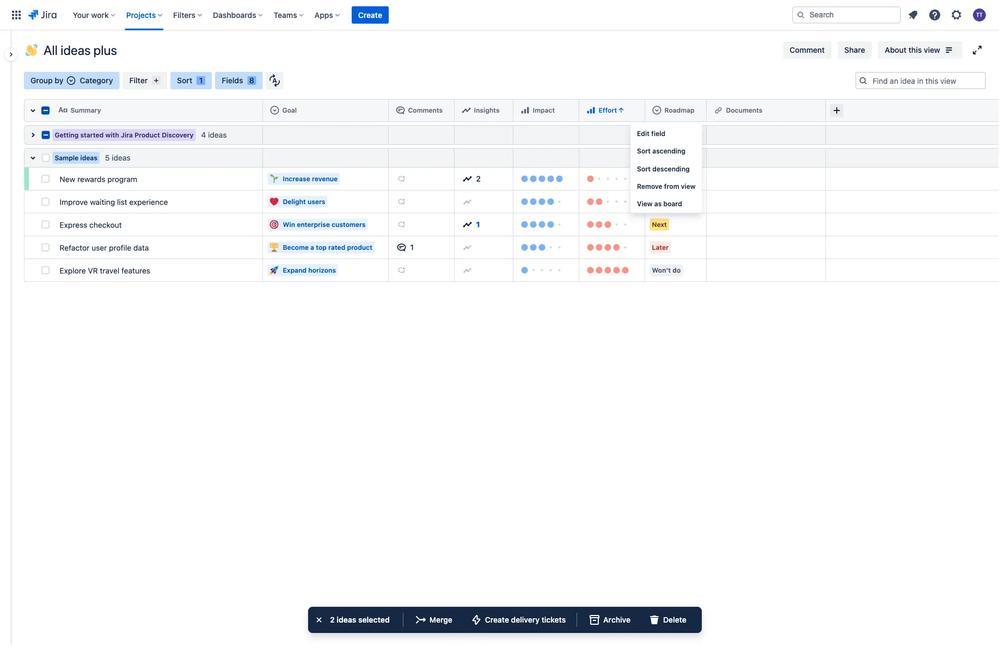Task type: vqa. For each thing, say whether or not it's contained in the screenshot.
Owned by Anonymous
no



Task type: describe. For each thing, give the bounding box(es) containing it.
win
[[283, 221, 295, 229]]

won't
[[652, 267, 671, 274]]

apps button
[[311, 6, 344, 24]]

effort
[[599, 106, 617, 114]]

filters
[[173, 10, 196, 19]]

this
[[909, 45, 922, 54]]

insights image for 2
[[463, 175, 472, 183]]

group by
[[31, 76, 63, 85]]

0 horizontal spatial 1 button
[[393, 239, 450, 256]]

sort ascending
[[637, 147, 686, 155]]

roadmap
[[665, 106, 695, 114]]

filters button
[[170, 6, 207, 24]]

create for create delivery tickets
[[485, 616, 509, 625]]

view for remove from view
[[681, 182, 696, 190]]

:wave: image
[[26, 44, 38, 56]]

comment button
[[784, 41, 832, 59]]

teams
[[274, 10, 297, 19]]

2 ideas selected
[[330, 616, 390, 625]]

fields
[[222, 76, 243, 85]]

refactor
[[60, 244, 90, 253]]

primary element
[[7, 0, 793, 30]]

projects button
[[123, 6, 167, 24]]

travel
[[100, 266, 119, 275]]

about this view
[[885, 45, 941, 54]]

new rewards program
[[60, 175, 137, 184]]

delete button
[[642, 612, 693, 629]]

sample ideas
[[55, 154, 97, 162]]

Find an idea in this view field
[[870, 73, 986, 88]]

later
[[652, 244, 669, 251]]

comments
[[408, 106, 443, 114]]

explore
[[60, 266, 86, 275]]

become a top rated product
[[283, 244, 373, 251]]

impact image
[[521, 106, 530, 115]]

rewards
[[77, 175, 105, 184]]

hyperlink image
[[715, 106, 723, 115]]

archive
[[604, 616, 631, 625]]

edit field
[[637, 130, 666, 138]]

enterprise
[[297, 221, 330, 229]]

1 horizontal spatial 1 button
[[459, 216, 509, 233]]

insights image for 1
[[463, 220, 472, 229]]

comment
[[790, 45, 825, 54]]

your work
[[73, 10, 109, 19]]

create delivery tickets button
[[464, 612, 573, 629]]

apps
[[315, 10, 333, 19]]

:heart: image
[[270, 198, 279, 206]]

next for improve waiting list experience
[[652, 198, 667, 206]]

header.asc image
[[617, 106, 626, 115]]

:rocket: image
[[270, 266, 279, 275]]

waiting
[[90, 198, 115, 207]]

explore vr travel features
[[60, 266, 150, 275]]

merge button
[[408, 612, 459, 629]]

0 vertical spatial 1
[[199, 76, 203, 85]]

delete image
[[648, 614, 661, 627]]

close image
[[313, 614, 326, 627]]

2 button
[[459, 170, 509, 188]]

sort for sort descending
[[637, 165, 651, 173]]

remove from view
[[637, 182, 696, 190]]

roadmap button
[[650, 102, 703, 119]]

sort for sort
[[177, 76, 192, 85]]

1 for the right 1 button
[[476, 220, 480, 229]]

revenue
[[312, 175, 338, 183]]

express checkout
[[60, 221, 122, 230]]

your work button
[[70, 6, 120, 24]]

delivery
[[511, 616, 540, 625]]

summary image
[[59, 106, 67, 115]]

autosave is enabled image
[[269, 74, 280, 87]]

checkout
[[89, 221, 122, 230]]

archive image
[[588, 614, 602, 627]]

won't do
[[652, 267, 681, 274]]

impact
[[533, 106, 555, 114]]

group
[[31, 76, 53, 85]]

rated
[[329, 244, 346, 251]]

add image for improve waiting list experience
[[397, 198, 406, 206]]

comments image
[[397, 243, 406, 252]]

sort descending
[[637, 165, 690, 173]]

plus
[[94, 42, 117, 58]]

banner containing your work
[[0, 0, 1000, 31]]

summary button
[[55, 102, 259, 119]]

win enterprise customers
[[283, 221, 366, 229]]

edit
[[637, 130, 650, 138]]

tickets
[[542, 616, 566, 625]]

filter button
[[123, 72, 167, 89]]

delete
[[664, 616, 687, 625]]

insights
[[474, 106, 500, 114]]

roadmap image
[[653, 106, 662, 115]]

Search field
[[793, 6, 902, 24]]

expand horizons
[[283, 267, 336, 274]]

selected
[[359, 616, 390, 625]]

customers
[[332, 221, 366, 229]]

comments button
[[393, 102, 450, 119]]

horizons
[[309, 267, 336, 274]]

:wave: image
[[26, 44, 38, 56]]

collapse all image
[[26, 104, 40, 117]]

view as board
[[637, 200, 683, 208]]

share button
[[838, 41, 872, 59]]

3 add image from the top
[[397, 220, 406, 229]]

list
[[117, 198, 127, 207]]

experience
[[129, 198, 168, 207]]

about
[[885, 45, 907, 54]]

insights button
[[459, 102, 509, 119]]



Task type: locate. For each thing, give the bounding box(es) containing it.
view right from
[[681, 182, 696, 190]]

add image for new rewards program
[[397, 175, 406, 183]]

sort up the 'remove'
[[637, 165, 651, 173]]

sort right filter button
[[177, 76, 192, 85]]

0 vertical spatial view
[[924, 45, 941, 54]]

user
[[92, 244, 107, 253]]

1 vertical spatial 1 button
[[393, 239, 450, 256]]

now
[[652, 175, 667, 183]]

top
[[316, 244, 327, 251]]

8
[[249, 76, 254, 85]]

from
[[665, 182, 680, 190]]

0 horizontal spatial 1
[[199, 76, 203, 85]]

1 vertical spatial sort
[[637, 147, 651, 155]]

ascending
[[653, 147, 686, 155]]

descending
[[653, 165, 690, 173]]

create delivery tickets image
[[470, 614, 483, 627]]

goal
[[282, 106, 297, 114]]

sort
[[177, 76, 192, 85], [637, 147, 651, 155], [637, 165, 651, 173]]

improve waiting list experience
[[60, 198, 168, 207]]

features
[[122, 266, 150, 275]]

2 for 2
[[476, 174, 481, 183]]

create delivery tickets
[[485, 616, 566, 625]]

current project sidebar image
[[0, 44, 24, 65]]

share
[[845, 45, 866, 54]]

1 vertical spatial create
[[485, 616, 509, 625]]

2
[[476, 174, 481, 183], [330, 616, 335, 625]]

2 horizontal spatial 1
[[476, 220, 480, 229]]

sort for sort ascending
[[637, 147, 651, 155]]

insights image
[[462, 106, 471, 115]]

create right create delivery tickets image
[[485, 616, 509, 625]]

expand
[[283, 267, 307, 274]]

4 add image from the top
[[397, 266, 406, 275]]

0 vertical spatial 2
[[476, 174, 481, 183]]

:dart: image
[[270, 220, 279, 229], [270, 220, 279, 229]]

jira
[[121, 131, 133, 139], [121, 131, 133, 139]]

help image
[[929, 8, 942, 22]]

your profile and settings image
[[974, 8, 987, 22]]

1 vertical spatial 1
[[476, 220, 480, 229]]

profile
[[109, 244, 131, 253]]

comments image
[[396, 106, 405, 115]]

product
[[135, 131, 160, 139], [135, 131, 160, 139]]

1 vertical spatial view
[[681, 182, 696, 190]]

refactor user profile data
[[60, 244, 149, 253]]

2 next from the top
[[652, 221, 667, 229]]

archive button
[[582, 612, 637, 629]]

0 vertical spatial sort
[[177, 76, 192, 85]]

by
[[55, 76, 63, 85]]

5
[[105, 153, 110, 162]]

0 vertical spatial insights image
[[463, 175, 472, 183]]

expand image
[[971, 44, 985, 57]]

2 vertical spatial 1
[[411, 243, 414, 252]]

next
[[652, 198, 667, 206], [652, 221, 667, 229]]

started
[[80, 131, 104, 139], [80, 131, 104, 139]]

view for about this view
[[924, 45, 941, 54]]

1 insights image from the top
[[463, 175, 472, 183]]

create button
[[352, 6, 389, 24]]

5 ideas
[[105, 153, 131, 162]]

add image
[[397, 175, 406, 183], [397, 198, 406, 206], [397, 220, 406, 229], [397, 266, 406, 275]]

with
[[105, 131, 119, 139], [105, 131, 119, 139]]

express
[[60, 221, 87, 230]]

merge
[[430, 616, 453, 625]]

delight
[[283, 198, 306, 206]]

about this view button
[[879, 41, 963, 59]]

1 horizontal spatial 2
[[476, 174, 481, 183]]

increase revenue
[[283, 175, 338, 183]]

2 for 2 ideas selected
[[330, 616, 335, 625]]

view
[[637, 200, 653, 208]]

cell
[[263, 99, 389, 122], [389, 99, 455, 122], [455, 99, 514, 122], [514, 99, 580, 122], [580, 99, 646, 122], [646, 99, 707, 122], [707, 99, 827, 122], [827, 99, 963, 122], [389, 125, 455, 145], [389, 125, 455, 145], [646, 125, 707, 145], [707, 125, 827, 145], [707, 125, 827, 145], [827, 125, 963, 145], [827, 168, 963, 191], [707, 191, 827, 214], [827, 191, 963, 214], [707, 214, 827, 236], [827, 214, 963, 236], [707, 236, 827, 259], [827, 236, 963, 259], [707, 259, 827, 282], [827, 259, 963, 282]]

as
[[655, 200, 662, 208]]

add image
[[397, 175, 406, 183], [397, 198, 406, 206], [463, 198, 472, 206], [397, 220, 406, 229], [463, 243, 472, 252], [397, 266, 406, 275], [463, 266, 472, 275]]

1 left fields
[[199, 76, 203, 85]]

create inside primary element
[[358, 10, 382, 19]]

category
[[80, 76, 113, 85]]

2 inside "button"
[[476, 174, 481, 183]]

do
[[673, 267, 681, 274]]

improve
[[60, 198, 88, 207]]

add image for explore vr travel features
[[397, 266, 406, 275]]

product
[[347, 244, 373, 251]]

:seedling: image
[[270, 175, 279, 183], [270, 175, 279, 183]]

become
[[283, 244, 309, 251]]

4 ideas
[[201, 130, 227, 139], [201, 130, 227, 139]]

:heart: image
[[270, 198, 279, 206]]

documents button
[[711, 102, 822, 119]]

merge image
[[414, 614, 428, 627]]

all ideas plus
[[44, 42, 117, 58]]

1 add image from the top
[[397, 175, 406, 183]]

1 vertical spatial 2
[[330, 616, 335, 625]]

1 for 1 button to the left
[[411, 243, 414, 252]]

create for create
[[358, 10, 382, 19]]

1 next from the top
[[652, 198, 667, 206]]

insights image
[[463, 175, 472, 183], [463, 220, 472, 229]]

getting
[[55, 131, 79, 139], [55, 131, 79, 139]]

new
[[60, 175, 75, 184]]

0 vertical spatial create
[[358, 10, 382, 19]]

1 horizontal spatial view
[[924, 45, 941, 54]]

2 vertical spatial sort
[[637, 165, 651, 173]]

sample
[[55, 154, 79, 162]]

0 horizontal spatial 2
[[330, 616, 335, 625]]

create
[[358, 10, 382, 19], [485, 616, 509, 625]]

next down "view as board"
[[652, 221, 667, 229]]

notifications image
[[907, 8, 920, 22]]

settings image
[[951, 8, 964, 22]]

create right apps "popup button"
[[358, 10, 382, 19]]

program
[[108, 175, 137, 184]]

a
[[311, 244, 314, 251]]

0 vertical spatial next
[[652, 198, 667, 206]]

view
[[924, 45, 941, 54], [681, 182, 696, 190]]

show description image
[[943, 44, 956, 57]]

sort down edit
[[637, 147, 651, 155]]

filter
[[129, 76, 148, 85]]

goal button
[[267, 102, 384, 119]]

1 horizontal spatial 1
[[411, 243, 414, 252]]

summary
[[71, 106, 101, 114]]

1 down "2" "button"
[[476, 220, 480, 229]]

0 horizontal spatial create
[[358, 10, 382, 19]]

banner
[[0, 0, 1000, 31]]

insights image inside "2" "button"
[[463, 175, 472, 183]]

0 vertical spatial 1 button
[[459, 216, 509, 233]]

appswitcher icon image
[[10, 8, 23, 22]]

polaris common.ui.field config.add.add more.icon image
[[831, 104, 844, 117]]

1 horizontal spatial create
[[485, 616, 509, 625]]

impact button
[[518, 102, 575, 119]]

jira image
[[28, 8, 57, 22], [28, 8, 57, 22]]

next down remove from view
[[652, 198, 667, 206]]

1 vertical spatial next
[[652, 221, 667, 229]]

2 insights image from the top
[[463, 220, 472, 229]]

:rocket: image
[[270, 266, 279, 275]]

documents
[[727, 106, 763, 114]]

effort image
[[587, 106, 596, 115]]

:trophy: image
[[270, 243, 279, 252], [270, 243, 279, 252]]

field
[[652, 130, 666, 138]]

getting started with jira product discovery
[[55, 131, 194, 139], [55, 131, 194, 139]]

next for express checkout
[[652, 221, 667, 229]]

view right this
[[924, 45, 941, 54]]

projects
[[126, 10, 156, 19]]

work
[[91, 10, 109, 19]]

all
[[44, 42, 58, 58]]

2 add image from the top
[[397, 198, 406, 206]]

increase
[[283, 175, 310, 183]]

1 right comments icon
[[411, 243, 414, 252]]

single select dropdown image
[[67, 76, 75, 85]]

goal image
[[271, 106, 279, 115]]

1 vertical spatial insights image
[[463, 220, 472, 229]]

0 horizontal spatial view
[[681, 182, 696, 190]]

view inside "popup button"
[[924, 45, 941, 54]]

search image
[[797, 11, 806, 19]]

dashboards button
[[210, 6, 267, 24]]

your
[[73, 10, 89, 19]]

remove
[[637, 182, 663, 190]]



